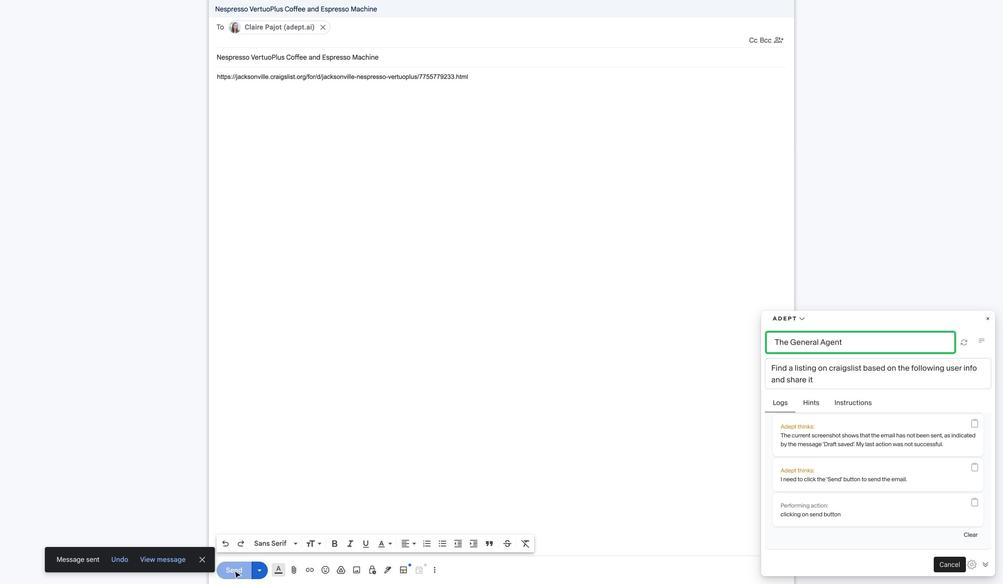 Task type: vqa. For each thing, say whether or not it's contained in the screenshot.
TOGGLE CONFIDENTIAL MODE image at the left bottom
yes



Task type: locate. For each thing, give the bounding box(es) containing it.
undo ‪(⌘z)‬ image
[[221, 540, 230, 549]]

underline ‪(⌘u)‬ image
[[361, 540, 371, 550]]

numbered list ‪(⌘⇧7)‬ image
[[422, 540, 432, 549]]

option
[[252, 540, 292, 549]]

To recipients text field
[[334, 19, 786, 36]]

bulleted list ‪(⌘⇧8)‬ image
[[438, 540, 447, 549]]

quote ‪(⌘⇧9)‬ image
[[484, 540, 494, 549]]

more options image
[[432, 566, 438, 576]]

indent more ‪(⌘])‬ image
[[469, 540, 479, 549]]

press delete to remove this chip image
[[319, 23, 327, 32]]

insert files using drive image
[[336, 566, 346, 576]]

attach files image
[[289, 566, 299, 576]]

toggle confidential mode image
[[367, 566, 377, 576]]

proposing meeting times is not available when composing emails in a new tab. image
[[414, 566, 424, 576]]

alert
[[0, 0, 1003, 573], [107, 552, 132, 569]]

redo ‪(⌘y)‬ image
[[236, 540, 246, 549]]

insert photo image
[[352, 566, 361, 576]]

select a layout image
[[399, 566, 408, 576]]

bold ‪(⌘b)‬ image
[[330, 540, 340, 549]]



Task type: describe. For each thing, give the bounding box(es) containing it.
indent less ‪(⌘[)‬ image
[[453, 540, 463, 549]]

insert link ‪(⌘k)‬ image
[[305, 566, 315, 576]]

nespresso vertuoplus coffee and espresso machine region
[[208, 0, 795, 585]]

remove formatting ‪(⌘\)‬ image
[[521, 540, 530, 549]]

italic ‪(⌘i)‬ image
[[345, 540, 355, 549]]

Message Body text field
[[217, 72, 786, 547]]

discard draft ‪(⌘⇧d)‬ image
[[777, 566, 786, 576]]

formatting options toolbar
[[217, 536, 534, 553]]

insert signature image
[[383, 566, 393, 576]]

strikethrough ‪(⌘⇧x)‬ image
[[502, 540, 512, 549]]

more send options image
[[255, 566, 264, 576]]

Subject field
[[217, 53, 786, 62]]

option inside formatting options toolbar
[[252, 540, 292, 549]]

insert emoji ‪(⌘⇧2)‬ image
[[321, 566, 330, 576]]

press delete to remove this chip element
[[319, 23, 327, 32]]

search field list box
[[226, 19, 786, 36]]



